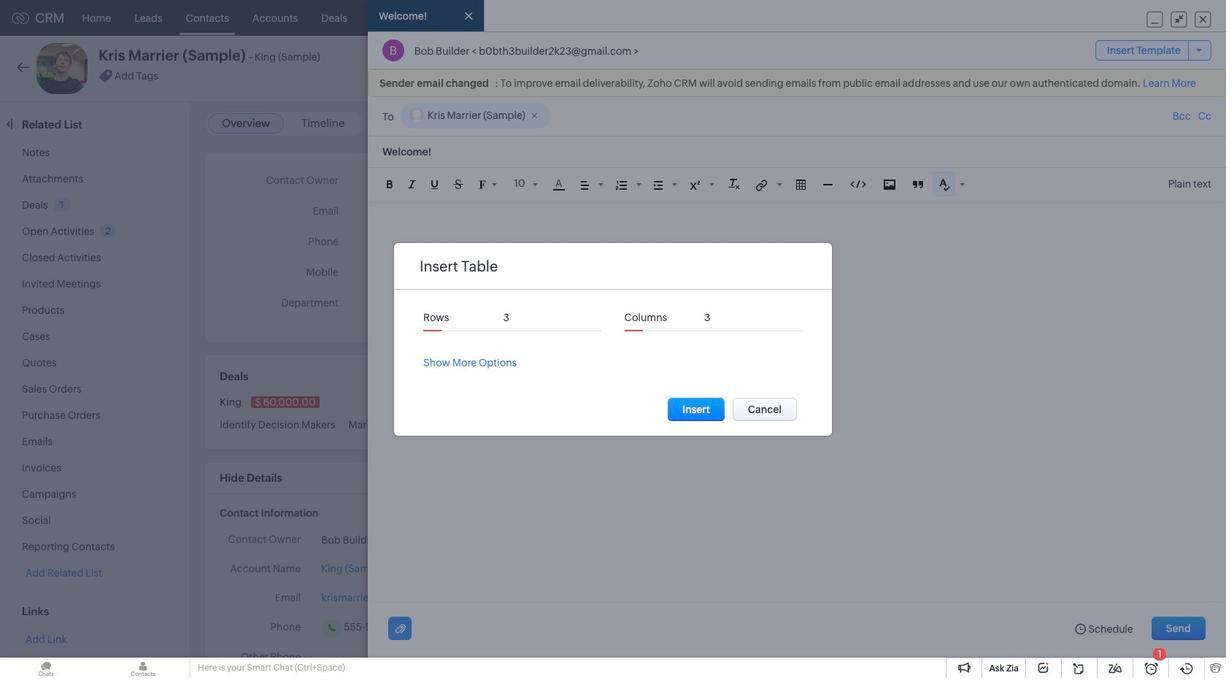 Task type: locate. For each thing, give the bounding box(es) containing it.
logo image
[[12, 12, 29, 24]]

create menu image
[[979, 9, 997, 27]]

script image
[[690, 181, 700, 190]]

indent image
[[654, 181, 663, 190]]

1 to 20 text field
[[503, 304, 602, 331], [705, 304, 803, 331]]

alignment image
[[581, 181, 589, 190]]

list image
[[616, 181, 627, 190]]

search image
[[1014, 12, 1027, 24]]

1 horizontal spatial 1 to 20 text field
[[705, 304, 803, 331]]

contacts image
[[97, 658, 189, 678]]

0 horizontal spatial 1 to 20 text field
[[503, 304, 602, 331]]



Task type: vqa. For each thing, say whether or not it's contained in the screenshot.
Spell Check image
yes



Task type: describe. For each thing, give the bounding box(es) containing it.
Subject text field
[[368, 137, 1227, 167]]

2 1 to 20 text field from the left
[[705, 304, 803, 331]]

profile image
[[1161, 6, 1185, 30]]

create menu element
[[970, 0, 1006, 35]]

links image
[[756, 179, 768, 191]]

search element
[[1006, 0, 1036, 36]]

1 1 to 20 text field from the left
[[503, 304, 602, 331]]

chats image
[[0, 658, 92, 678]]

profile element
[[1152, 0, 1193, 35]]

spell check image
[[940, 179, 951, 191]]



